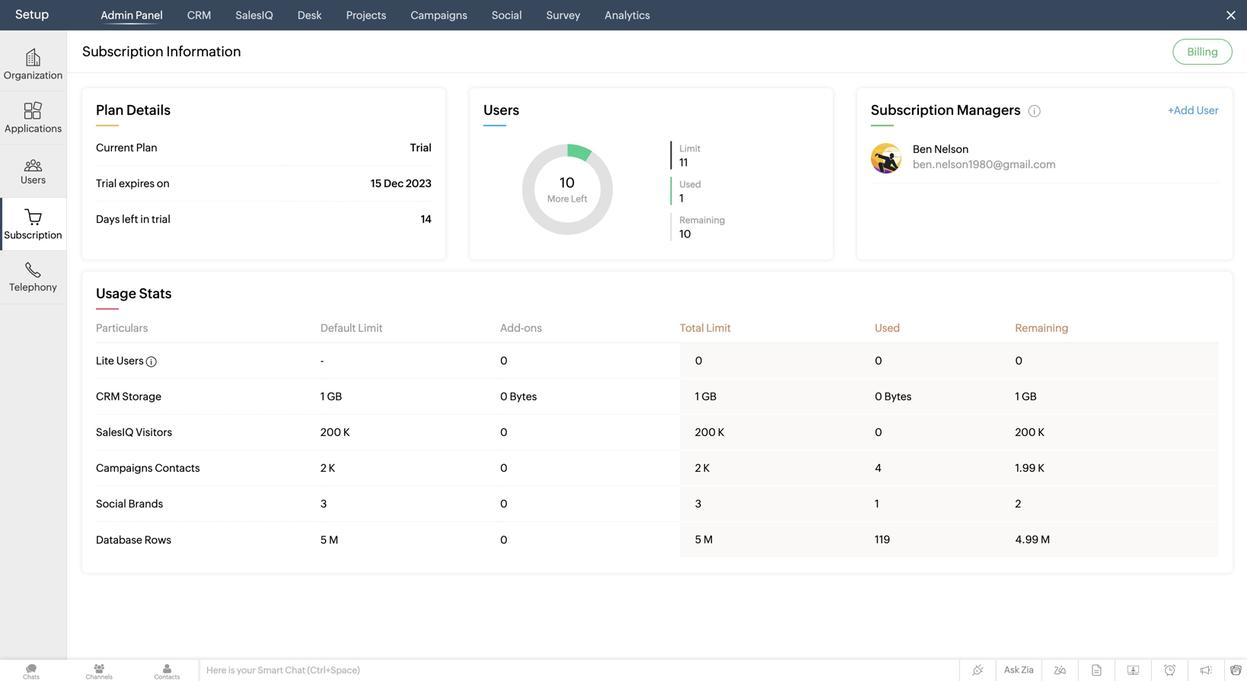 Task type: vqa. For each thing, say whether or not it's contained in the screenshot.


Task type: describe. For each thing, give the bounding box(es) containing it.
user
[[1197, 104, 1219, 117]]

0 horizontal spatial plan
[[96, 102, 124, 118]]

storage
[[122, 391, 161, 403]]

+add user
[[1169, 104, 1219, 117]]

details
[[126, 102, 171, 118]]

1 horizontal spatial limit
[[680, 144, 701, 154]]

-
[[321, 355, 324, 367]]

ben
[[913, 143, 933, 155]]

admin panel
[[101, 9, 163, 21]]

2 200 from the left
[[695, 427, 716, 439]]

on
[[157, 177, 170, 190]]

usage
[[96, 286, 136, 302]]

used 1 remaining 10
[[680, 179, 726, 240]]

15
[[371, 177, 382, 190]]

desk link
[[292, 0, 328, 30]]

0 vertical spatial remaining
[[680, 215, 726, 225]]

2 5 m from the left
[[321, 534, 338, 547]]

crm link
[[181, 0, 217, 30]]

campaigns for campaigns
[[411, 9, 468, 21]]

is
[[228, 666, 235, 676]]

1 5 from the left
[[695, 534, 702, 546]]

users inside users link
[[21, 174, 46, 186]]

trial
[[152, 213, 171, 225]]

1 horizontal spatial 2
[[695, 462, 701, 475]]

2 gb from the left
[[702, 391, 717, 403]]

left
[[122, 213, 138, 225]]

0 horizontal spatial 2
[[321, 462, 327, 475]]

dec
[[384, 177, 404, 190]]

left
[[571, 194, 588, 204]]

1 vertical spatial remaining
[[1016, 322, 1069, 334]]

your
[[237, 666, 256, 676]]

particulars
[[96, 322, 148, 334]]

here is your smart chat (ctrl+space)
[[206, 666, 360, 676]]

expires
[[119, 177, 155, 190]]

in
[[140, 213, 150, 225]]

3 200 from the left
[[1016, 427, 1036, 439]]

total
[[680, 322, 704, 334]]

projects link
[[340, 0, 393, 30]]

(ctrl+space)
[[307, 666, 360, 676]]

+add
[[1169, 104, 1195, 117]]

crm for crm storage
[[96, 391, 120, 403]]

current
[[96, 142, 134, 154]]

1 2 k from the left
[[321, 462, 335, 475]]

trial for trial
[[410, 142, 432, 154]]

1 horizontal spatial users
[[116, 355, 144, 367]]

total limit
[[680, 322, 731, 334]]

information
[[166, 44, 241, 59]]

2023
[[406, 177, 432, 190]]

social for social
[[492, 9, 522, 21]]

10 more left
[[548, 175, 588, 204]]

here
[[206, 666, 227, 676]]

1 200 from the left
[[321, 427, 341, 439]]

managers
[[957, 102, 1021, 118]]

telephony
[[9, 282, 57, 293]]

plan details
[[96, 102, 171, 118]]

more
[[548, 194, 569, 204]]

channels image
[[68, 660, 131, 682]]

admin
[[101, 9, 133, 21]]

lite
[[96, 355, 114, 367]]

billing link
[[1173, 39, 1233, 65]]

analytics
[[605, 9, 650, 21]]

organization link
[[0, 38, 66, 91]]

days
[[96, 213, 120, 225]]

database rows
[[96, 534, 171, 547]]

2 5 from the left
[[321, 534, 327, 547]]

social brands
[[96, 498, 163, 510]]

3 gb from the left
[[1022, 391, 1037, 403]]

zia
[[1022, 665, 1034, 676]]

default limit
[[321, 322, 383, 334]]

2 2 k from the left
[[695, 462, 710, 475]]

used for used
[[875, 322, 901, 334]]

subscription link
[[0, 198, 66, 251]]

2 1 gb from the left
[[695, 391, 717, 403]]

current plan
[[96, 142, 157, 154]]

days left in trial
[[96, 213, 171, 225]]

rows
[[145, 534, 171, 547]]

applications link
[[0, 91, 66, 145]]

social link
[[486, 0, 528, 30]]

smart
[[258, 666, 283, 676]]

panel
[[136, 9, 163, 21]]

ask
[[1005, 665, 1020, 676]]

2 m from the left
[[1041, 534, 1051, 546]]

billing
[[1188, 46, 1219, 58]]

1 down 4
[[875, 498, 880, 510]]

ask zia
[[1005, 665, 1034, 676]]

salesiq link
[[230, 0, 279, 30]]

trial for trial expires on
[[96, 177, 117, 190]]



Task type: locate. For each thing, give the bounding box(es) containing it.
1 horizontal spatial 3
[[695, 498, 702, 510]]

0 vertical spatial social
[[492, 9, 522, 21]]

1 1 gb from the left
[[321, 391, 342, 403]]

5 m
[[695, 534, 713, 546], [321, 534, 338, 547]]

users link
[[0, 145, 66, 198]]

4
[[875, 462, 882, 475]]

1 horizontal spatial remaining
[[1016, 322, 1069, 334]]

1 gb from the left
[[327, 391, 342, 403]]

1 horizontal spatial social
[[492, 9, 522, 21]]

0 horizontal spatial 0 bytes
[[500, 391, 537, 403]]

2
[[321, 462, 327, 475], [695, 462, 701, 475], [1016, 498, 1022, 510]]

1 horizontal spatial 200
[[695, 427, 716, 439]]

1 bytes from the left
[[510, 391, 537, 403]]

salesiq right crm link
[[236, 9, 273, 21]]

trial expires on
[[96, 177, 170, 190]]

0 vertical spatial trial
[[410, 142, 432, 154]]

1 3 from the left
[[321, 498, 327, 510]]

social left survey
[[492, 9, 522, 21]]

1 horizontal spatial used
[[875, 322, 901, 334]]

ben.nelson1980@gmail.com
[[913, 158, 1056, 171]]

0 vertical spatial crm
[[187, 9, 211, 21]]

0 bytes up 4
[[875, 391, 912, 403]]

campaigns link
[[405, 0, 474, 30]]

1 horizontal spatial gb
[[702, 391, 717, 403]]

0 vertical spatial campaigns
[[411, 9, 468, 21]]

0 horizontal spatial users
[[21, 174, 46, 186]]

1 horizontal spatial 200 k
[[695, 427, 725, 439]]

subscription information
[[82, 44, 241, 59]]

0 horizontal spatial trial
[[96, 177, 117, 190]]

1 vertical spatial used
[[875, 322, 901, 334]]

4.99 m
[[1016, 534, 1051, 546]]

0 horizontal spatial remaining
[[680, 215, 726, 225]]

1 vertical spatial crm
[[96, 391, 120, 403]]

gb down total limit
[[702, 391, 717, 403]]

subscription up ben
[[871, 102, 955, 118]]

0 horizontal spatial 2 k
[[321, 462, 335, 475]]

gb down default
[[327, 391, 342, 403]]

2 vertical spatial subscription
[[4, 229, 62, 241]]

11
[[680, 157, 688, 169]]

trial up 2023
[[410, 142, 432, 154]]

2 horizontal spatial 2
[[1016, 498, 1022, 510]]

0 vertical spatial plan
[[96, 102, 124, 118]]

subscription for subscription information
[[82, 44, 164, 59]]

119
[[875, 534, 891, 546]]

200
[[321, 427, 341, 439], [695, 427, 716, 439], [1016, 427, 1036, 439]]

crm
[[187, 9, 211, 21], [96, 391, 120, 403]]

setup
[[15, 7, 49, 21]]

0 horizontal spatial gb
[[327, 391, 342, 403]]

3 1 gb from the left
[[1016, 391, 1037, 403]]

1 5 m from the left
[[695, 534, 713, 546]]

1 horizontal spatial 0 bytes
[[875, 391, 912, 403]]

used
[[680, 179, 701, 190], [875, 322, 901, 334]]

social
[[492, 9, 522, 21], [96, 498, 126, 510]]

1 horizontal spatial campaigns
[[411, 9, 468, 21]]

1 horizontal spatial 5
[[695, 534, 702, 546]]

0 horizontal spatial used
[[680, 179, 701, 190]]

0 horizontal spatial crm
[[96, 391, 120, 403]]

crm left storage
[[96, 391, 120, 403]]

1 inside "used 1 remaining 10"
[[680, 192, 684, 205]]

0 horizontal spatial limit
[[358, 322, 383, 334]]

limit right default
[[358, 322, 383, 334]]

2 3 from the left
[[695, 498, 702, 510]]

survey
[[547, 9, 581, 21]]

2 horizontal spatial 200
[[1016, 427, 1036, 439]]

4.99
[[1016, 534, 1039, 546]]

1 down -
[[321, 391, 325, 403]]

1 vertical spatial users
[[21, 174, 46, 186]]

remaining
[[680, 215, 726, 225], [1016, 322, 1069, 334]]

stats
[[139, 286, 172, 302]]

0 bytes
[[500, 391, 537, 403], [875, 391, 912, 403]]

1 gb down -
[[321, 391, 342, 403]]

subscription up telephony link
[[4, 229, 62, 241]]

0 vertical spatial salesiq
[[236, 9, 273, 21]]

plan
[[96, 102, 124, 118], [136, 142, 157, 154]]

salesiq down crm storage
[[96, 427, 134, 439]]

0 horizontal spatial 1 gb
[[321, 391, 342, 403]]

crm up information at left
[[187, 9, 211, 21]]

1 vertical spatial social
[[96, 498, 126, 510]]

subscription managers
[[871, 102, 1021, 118]]

lite users
[[96, 355, 146, 367]]

2 horizontal spatial 200 k
[[1016, 427, 1045, 439]]

salesiq for salesiq visitors
[[96, 427, 134, 439]]

1 0 bytes from the left
[[500, 391, 537, 403]]

limit for default limit
[[358, 322, 383, 334]]

nelson
[[935, 143, 969, 155]]

0 horizontal spatial social
[[96, 498, 126, 510]]

telephony link
[[0, 251, 66, 305]]

campaigns up social brands
[[96, 462, 153, 475]]

1.99
[[1016, 462, 1036, 475]]

2 horizontal spatial users
[[484, 102, 520, 118]]

visitors
[[136, 427, 172, 439]]

10 inside "used 1 remaining 10"
[[680, 228, 691, 240]]

2 horizontal spatial gb
[[1022, 391, 1037, 403]]

1 horizontal spatial trial
[[410, 142, 432, 154]]

crm inside crm link
[[187, 9, 211, 21]]

10 down 11
[[680, 228, 691, 240]]

2 horizontal spatial 1 gb
[[1016, 391, 1037, 403]]

5
[[695, 534, 702, 546], [321, 534, 327, 547]]

0 horizontal spatial campaigns
[[96, 462, 153, 475]]

15 dec 2023
[[371, 177, 432, 190]]

usage stats
[[96, 286, 172, 302]]

campaigns left 'social' link
[[411, 9, 468, 21]]

add-ons
[[500, 322, 542, 334]]

1 vertical spatial salesiq
[[96, 427, 134, 439]]

brands
[[128, 498, 163, 510]]

1 horizontal spatial plan
[[136, 142, 157, 154]]

0 horizontal spatial 5 m
[[321, 534, 338, 547]]

0 horizontal spatial 200
[[321, 427, 341, 439]]

1 gb up 1.99
[[1016, 391, 1037, 403]]

database
[[96, 534, 142, 547]]

1 vertical spatial subscription
[[871, 102, 955, 118]]

2 horizontal spatial m
[[1041, 534, 1051, 546]]

2 0 bytes from the left
[[875, 391, 912, 403]]

0 horizontal spatial m
[[329, 534, 338, 547]]

social left brands
[[96, 498, 126, 510]]

2 bytes from the left
[[885, 391, 912, 403]]

0 vertical spatial users
[[484, 102, 520, 118]]

plan up current
[[96, 102, 124, 118]]

used for used 1 remaining 10
[[680, 179, 701, 190]]

salesiq visitors
[[96, 427, 172, 439]]

campaigns inside campaigns link
[[411, 9, 468, 21]]

1 horizontal spatial 1 gb
[[695, 391, 717, 403]]

1 horizontal spatial salesiq
[[236, 9, 273, 21]]

3 m from the left
[[329, 534, 338, 547]]

applications
[[4, 123, 62, 134]]

1 horizontal spatial m
[[704, 534, 713, 546]]

+add user link
[[1169, 104, 1219, 117]]

2 vertical spatial users
[[116, 355, 144, 367]]

2 horizontal spatial subscription
[[871, 102, 955, 118]]

1 up 1.99
[[1016, 391, 1020, 403]]

0 horizontal spatial 5
[[321, 534, 327, 547]]

limit
[[680, 144, 701, 154], [358, 322, 383, 334], [707, 322, 731, 334]]

1.99 k
[[1016, 462, 1045, 475]]

2 k
[[321, 462, 335, 475], [695, 462, 710, 475]]

limit up 11
[[680, 144, 701, 154]]

1
[[680, 192, 684, 205], [321, 391, 325, 403], [695, 391, 700, 403], [1016, 391, 1020, 403], [875, 498, 880, 510]]

subscription for subscription managers
[[871, 102, 955, 118]]

1 vertical spatial campaigns
[[96, 462, 153, 475]]

k
[[343, 427, 350, 439], [718, 427, 725, 439], [1038, 427, 1045, 439], [329, 462, 335, 475], [704, 462, 710, 475], [1038, 462, 1045, 475]]

chats image
[[0, 660, 63, 682]]

1 200 k from the left
[[321, 427, 350, 439]]

projects
[[346, 9, 386, 21]]

crm storage
[[96, 391, 161, 403]]

campaigns contacts
[[96, 462, 200, 475]]

1 down 11
[[680, 192, 684, 205]]

10 inside 10 more left
[[560, 175, 575, 191]]

0 horizontal spatial 3
[[321, 498, 327, 510]]

0 vertical spatial subscription
[[82, 44, 164, 59]]

admin panel link
[[95, 0, 169, 30]]

add-
[[500, 322, 524, 334]]

organization
[[4, 70, 63, 81]]

1 horizontal spatial 5 m
[[695, 534, 713, 546]]

ben nelson ben.nelson1980@gmail.com
[[913, 143, 1056, 171]]

0 horizontal spatial salesiq
[[96, 427, 134, 439]]

trial
[[410, 142, 432, 154], [96, 177, 117, 190]]

0 horizontal spatial subscription
[[4, 229, 62, 241]]

default
[[321, 322, 356, 334]]

1 horizontal spatial 2 k
[[695, 462, 710, 475]]

crm for crm
[[187, 9, 211, 21]]

bytes
[[510, 391, 537, 403], [885, 391, 912, 403]]

14
[[421, 213, 432, 225]]

limit 11
[[680, 144, 701, 169]]

0 horizontal spatial 200 k
[[321, 427, 350, 439]]

ons
[[524, 322, 542, 334]]

1 vertical spatial trial
[[96, 177, 117, 190]]

2 horizontal spatial limit
[[707, 322, 731, 334]]

1 down the total
[[695, 391, 700, 403]]

salesiq for salesiq
[[236, 9, 273, 21]]

0 horizontal spatial bytes
[[510, 391, 537, 403]]

1 gb down total limit
[[695, 391, 717, 403]]

0 bytes down add-ons
[[500, 391, 537, 403]]

3 200 k from the left
[[1016, 427, 1045, 439]]

survey link
[[541, 0, 587, 30]]

2 200 k from the left
[[695, 427, 725, 439]]

10 up more
[[560, 175, 575, 191]]

0 horizontal spatial 10
[[560, 175, 575, 191]]

chat
[[285, 666, 306, 676]]

gb up 1.99 k
[[1022, 391, 1037, 403]]

1 horizontal spatial bytes
[[885, 391, 912, 403]]

1 vertical spatial 10
[[680, 228, 691, 240]]

0 vertical spatial used
[[680, 179, 701, 190]]

used inside "used 1 remaining 10"
[[680, 179, 701, 190]]

1 vertical spatial plan
[[136, 142, 157, 154]]

1 horizontal spatial subscription
[[82, 44, 164, 59]]

trial left expires
[[96, 177, 117, 190]]

1 m from the left
[[704, 534, 713, 546]]

gb
[[327, 391, 342, 403], [702, 391, 717, 403], [1022, 391, 1037, 403]]

1 horizontal spatial 10
[[680, 228, 691, 240]]

campaigns for campaigns contacts
[[96, 462, 153, 475]]

0 vertical spatial 10
[[560, 175, 575, 191]]

campaigns
[[411, 9, 468, 21], [96, 462, 153, 475]]

subscription down admin
[[82, 44, 164, 59]]

social for social brands
[[96, 498, 126, 510]]

3
[[321, 498, 327, 510], [695, 498, 702, 510]]

desk
[[298, 9, 322, 21]]

limit for total limit
[[707, 322, 731, 334]]

contacts
[[155, 462, 200, 475]]

contacts image
[[136, 660, 198, 682]]

plan right current
[[136, 142, 157, 154]]

1 gb
[[321, 391, 342, 403], [695, 391, 717, 403], [1016, 391, 1037, 403]]

analytics link
[[599, 0, 656, 30]]

limit right the total
[[707, 322, 731, 334]]

1 horizontal spatial crm
[[187, 9, 211, 21]]



